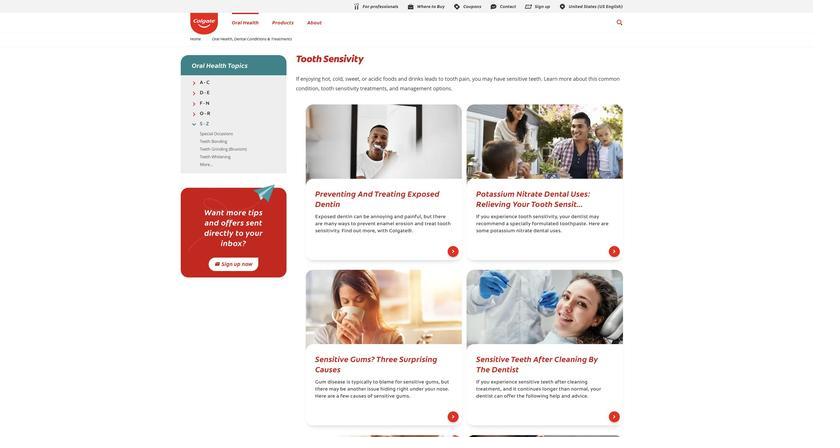 Task type: vqa. For each thing, say whether or not it's contained in the screenshot.
Dental to the right
yes



Task type: describe. For each thing, give the bounding box(es) containing it.
are inside gum disease is typically to blame for sensitive gums, but there may be another issue hiding right under your nose. here are a few causes of sensitive gums.
[[328, 395, 336, 399]]

offer
[[505, 395, 516, 399]]

right
[[397, 388, 409, 392]]

drinks
[[409, 75, 424, 82]]

condition,
[[296, 85, 320, 92]]

exposed inside exposed dentin can be annoying and painful, but there are many ways to prevent enamel erosion and treat tooth sensitivity. find out more, with colgate®.
[[316, 215, 336, 220]]

special
[[200, 131, 213, 137]]

more inside if enjoying hot, cold, sweet, or acidic foods and drinks leads to tooth pain, you may have sensitive teeth. learn more about this common condition, tooth sensitivity treatments, and management options.
[[560, 75, 572, 82]]

issue
[[368, 388, 380, 392]]

sensitive gums? three surprising causes
[[316, 354, 438, 375]]

sensitive up under
[[404, 381, 425, 385]]

sensitive inside if enjoying hot, cold, sweet, or acidic foods and drinks leads to tooth pain, you may have sensitive teeth. learn more about this common condition, tooth sensitivity treatments, and management options.
[[507, 75, 528, 82]]

blame
[[380, 381, 394, 385]]

0 horizontal spatial tooth
[[296, 53, 322, 65]]

o
[[200, 112, 204, 116]]

if you experience tooth sensitivity, your dentist may recommend a specially formulated toothpaste. here are some potassium nitrate dental uses.
[[477, 215, 609, 234]]

preventing
[[316, 188, 356, 199]]

under
[[410, 388, 424, 392]]

if for tooth sensivity
[[296, 75, 299, 82]]

contact icon image
[[490, 3, 498, 10]]

acidic
[[369, 75, 382, 82]]

and up erosion
[[395, 215, 404, 220]]

f
[[200, 101, 203, 106]]

gums,
[[426, 381, 440, 385]]

your inside if you experience sensitive teeth after cleaning treatment, and it continues longer than normal, your dentist can offer the following help and advice.
[[591, 388, 602, 392]]

this
[[589, 75, 598, 82]]

to inside gum disease is typically to blame for sensitive gums, but there may be another issue hiding right under your nose. here are a few causes of sensitive gums.
[[373, 381, 379, 385]]

dentist
[[492, 364, 520, 375]]

here inside gum disease is typically to blame for sensitive gums, but there may be another issue hiding right under your nose. here are a few causes of sensitive gums.
[[316, 395, 327, 399]]

continues
[[518, 388, 542, 392]]

hiding
[[381, 388, 396, 392]]

experience for your
[[491, 215, 518, 220]]

dentin
[[337, 215, 353, 220]]

gum
[[316, 381, 327, 385]]

treat
[[425, 222, 437, 227]]

of
[[368, 395, 373, 399]]

oral health topics
[[192, 61, 248, 70]]

if for sensitive teeth after cleaning by the dentist
[[477, 381, 480, 385]]

sweet,
[[346, 75, 361, 82]]

potassium
[[477, 188, 515, 199]]

f - n
[[200, 101, 210, 106]]

uses.
[[551, 229, 563, 234]]

disease
[[328, 381, 346, 385]]

causes
[[316, 364, 341, 375]]

health,
[[221, 36, 234, 41]]

or
[[362, 75, 367, 82]]

there inside gum disease is typically to blame for sensitive gums, but there may be another issue hiding right under your nose. here are a few causes of sensitive gums.
[[316, 388, 328, 392]]

products
[[273, 19, 294, 26]]

a
[[200, 81, 203, 85]]

formulated
[[533, 222, 559, 227]]

tooth down hot,
[[321, 85, 334, 92]]

treatment,
[[477, 388, 502, 392]]

few
[[341, 395, 350, 399]]

relieving
[[477, 199, 511, 209]]

oral for oral health topics
[[192, 61, 205, 70]]

s - z menu
[[181, 130, 287, 169]]

a - c button
[[181, 80, 287, 86]]

if enjoying hot, cold, sweet, or acidic foods and drinks leads to tooth pain, you may have sensitive teeth. learn more about this common condition, tooth sensitivity treatments, and management options.
[[296, 75, 621, 92]]

s - z
[[200, 122, 209, 127]]

are inside if you experience tooth sensitivity, your dentist may recommend a specially formulated toothpaste. here are some potassium nitrate dental uses.
[[602, 222, 609, 227]]

dental for nitrate
[[545, 188, 570, 199]]

health for oral health
[[243, 19, 259, 26]]

about button
[[308, 19, 322, 26]]

more inside want more tips and offers sent directly to your inbox?
[[227, 207, 247, 218]]

there inside exposed dentin can be annoying and painful, but there are many ways to prevent enamel erosion and treat tooth sensitivity. find out more, with colgate®.
[[434, 215, 446, 220]]

teeth down teeth bonding link
[[200, 146, 211, 152]]

more,
[[363, 229, 377, 234]]

dentist inside if you experience tooth sensitivity, your dentist may recommend a specially formulated toothpaste. here are some potassium nitrate dental uses.
[[572, 215, 589, 220]]

typically
[[352, 381, 372, 385]]

for professionals icon image
[[353, 3, 361, 11]]

d - e button
[[181, 91, 287, 96]]

many
[[324, 222, 337, 227]]

teeth down the special
[[200, 139, 211, 144]]

teeth grinding (bruxism) link
[[200, 146, 247, 152]]

you for sensitive
[[481, 381, 490, 385]]

d - e
[[200, 91, 210, 96]]

be inside gum disease is typically to blame for sensitive gums, but there may be another issue hiding right under your nose. here are a few causes of sensitive gums.
[[341, 388, 347, 392]]

normal,
[[572, 388, 590, 392]]

enjoying
[[301, 75, 321, 82]]

tooth sensivity
[[296, 53, 364, 65]]

dentist inside if you experience sensitive teeth after cleaning treatment, and it continues longer than normal, your dentist can offer the following help and advice.
[[477, 395, 494, 399]]

annoying
[[371, 215, 393, 220]]

sensitivity,
[[534, 215, 559, 220]]

colgate® logo image
[[190, 13, 218, 34]]

by
[[589, 354, 599, 364]]

uses:
[[571, 188, 591, 199]]

with
[[378, 229, 388, 234]]

for
[[396, 381, 403, 385]]

colgate®.
[[390, 229, 414, 234]]

where to buy icon image
[[407, 3, 415, 10]]

management
[[400, 85, 432, 92]]

longer
[[543, 388, 558, 392]]

out
[[354, 229, 362, 234]]

products button
[[273, 19, 294, 26]]

sensitive inside if you experience sensitive teeth after cleaning treatment, and it continues longer than normal, your dentist can offer the following help and advice.
[[519, 381, 540, 385]]

sign up now
[[222, 261, 253, 268]]

coupons icon image
[[454, 3, 461, 10]]

sensitive for sensitive teeth after cleaning by the dentist
[[477, 354, 510, 364]]

grinding
[[212, 146, 228, 152]]

z
[[206, 122, 209, 127]]

a - c
[[200, 81, 210, 85]]

sensit...
[[555, 199, 584, 209]]

have
[[494, 75, 506, 82]]

teeth.
[[529, 75, 543, 82]]

tips
[[249, 207, 263, 218]]

oral health topics button
[[181, 55, 287, 75]]

- for a
[[204, 81, 206, 85]]

pain,
[[460, 75, 471, 82]]

treatments,
[[361, 85, 388, 92]]

sign up icon image
[[525, 3, 533, 10]]

paper airplane image
[[189, 182, 279, 258]]

want more tips and offers sent directly to your inbox?
[[204, 207, 263, 248]]

are inside exposed dentin can be annoying and painful, but there are many ways to prevent enamel erosion and treat tooth sensitivity. find out more, with colgate®.
[[316, 222, 323, 227]]

may inside if enjoying hot, cold, sweet, or acidic foods and drinks leads to tooth pain, you may have sensitive teeth. learn more about this common condition, tooth sensitivity treatments, and management options.
[[483, 75, 493, 82]]



Task type: locate. For each thing, give the bounding box(es) containing it.
0 vertical spatial oral
[[232, 19, 242, 26]]

health up the oral health, dental conditions & treatments
[[243, 19, 259, 26]]

may down disease
[[329, 388, 339, 392]]

&
[[268, 36, 271, 41]]

you for potassium
[[481, 215, 490, 220]]

1 horizontal spatial be
[[364, 215, 370, 220]]

1 vertical spatial may
[[590, 215, 600, 220]]

help
[[550, 395, 561, 399]]

oral up a
[[192, 61, 205, 70]]

teeth bonding link
[[200, 139, 227, 144]]

and left it
[[504, 388, 513, 392]]

0 horizontal spatial more
[[227, 207, 247, 218]]

you
[[473, 75, 482, 82], [481, 215, 490, 220], [481, 381, 490, 385]]

preventing and treating exposed dentin
[[316, 188, 440, 209]]

0 vertical spatial be
[[364, 215, 370, 220]]

experience inside if you experience tooth sensitivity, your dentist may recommend a specially formulated toothpaste. here are some potassium nitrate dental uses.
[[491, 215, 518, 220]]

inbox?
[[221, 238, 247, 248]]

foods
[[384, 75, 397, 82]]

0 horizontal spatial health
[[207, 61, 227, 70]]

to inside exposed dentin can be annoying and painful, but there are many ways to prevent enamel erosion and treat tooth sensitivity. find out more, with colgate®.
[[351, 222, 356, 227]]

1 horizontal spatial exposed
[[408, 188, 440, 199]]

1 vertical spatial if
[[477, 215, 480, 220]]

c
[[207, 81, 210, 85]]

and
[[358, 188, 373, 199]]

treating
[[375, 188, 406, 199]]

dental for health,
[[234, 36, 246, 41]]

-
[[204, 81, 206, 85], [205, 91, 206, 96], [204, 101, 205, 106], [205, 112, 206, 116], [204, 122, 205, 127]]

about
[[574, 75, 588, 82]]

- for f
[[204, 101, 205, 106]]

but up the nose.
[[442, 381, 450, 385]]

advice.
[[572, 395, 589, 399]]

0 vertical spatial can
[[354, 215, 363, 220]]

0 horizontal spatial exposed
[[316, 215, 336, 220]]

sensitive up treatment,
[[477, 354, 510, 364]]

dentist up toothpaste.
[[572, 215, 589, 220]]

1 horizontal spatial dentist
[[572, 215, 589, 220]]

health for oral health topics
[[207, 61, 227, 70]]

here
[[589, 222, 601, 227], [316, 395, 327, 399]]

oral for oral health, dental conditions & treatments
[[212, 36, 220, 41]]

0 vertical spatial dental
[[234, 36, 246, 41]]

dentist down treatment,
[[477, 395, 494, 399]]

whitening
[[212, 154, 231, 160]]

2 sensitive from the left
[[477, 354, 510, 364]]

- right f
[[204, 101, 205, 106]]

experience for the
[[491, 381, 518, 385]]

you up recommend
[[481, 215, 490, 220]]

1 horizontal spatial can
[[495, 395, 503, 399]]

dental right health, at the left top
[[234, 36, 246, 41]]

sensitive right have
[[507, 75, 528, 82]]

your
[[513, 199, 530, 209]]

a left few at bottom
[[337, 395, 340, 399]]

0 horizontal spatial but
[[424, 215, 432, 220]]

may inside gum disease is typically to blame for sensitive gums, but there may be another issue hiding right under your nose. here are a few causes of sensitive gums.
[[329, 388, 339, 392]]

to inside want more tips and offers sent directly to your inbox?
[[236, 228, 244, 238]]

oral health, dental conditions & treatments
[[212, 36, 292, 41]]

are left few at bottom
[[328, 395, 336, 399]]

oral for oral health
[[232, 19, 242, 26]]

2 horizontal spatial oral
[[232, 19, 242, 26]]

1 horizontal spatial oral
[[212, 36, 220, 41]]

if inside if you experience tooth sensitivity, your dentist may recommend a specially formulated toothpaste. here are some potassium nitrate dental uses.
[[477, 215, 480, 220]]

0 horizontal spatial are
[[316, 222, 323, 227]]

1 vertical spatial experience
[[491, 381, 518, 385]]

tooth inside exposed dentin can be annoying and painful, but there are many ways to prevent enamel erosion and treat tooth sensitivity. find out more, with colgate®.
[[438, 222, 451, 227]]

1 horizontal spatial health
[[243, 19, 259, 26]]

and right the foods
[[398, 75, 408, 82]]

- left the r on the left top
[[205, 112, 206, 116]]

0 horizontal spatial a
[[337, 395, 340, 399]]

but inside gum disease is typically to blame for sensitive gums, but there may be another issue hiding right under your nose. here are a few causes of sensitive gums.
[[442, 381, 450, 385]]

0 horizontal spatial dental
[[234, 36, 246, 41]]

hot,
[[322, 75, 332, 82]]

dental
[[534, 229, 549, 234]]

1 vertical spatial there
[[316, 388, 328, 392]]

- for s
[[204, 122, 205, 127]]

exposed up painful,
[[408, 188, 440, 199]]

but inside exposed dentin can be annoying and painful, but there are many ways to prevent enamel erosion and treat tooth sensitivity. find out more, with colgate®.
[[424, 215, 432, 220]]

if for potassium nitrate dental uses: relieving your tooth sensit...
[[477, 215, 480, 220]]

be up few at bottom
[[341, 388, 347, 392]]

potassium
[[491, 229, 516, 234]]

here down gum
[[316, 395, 327, 399]]

a up potassium
[[507, 222, 509, 227]]

to up out
[[351, 222, 356, 227]]

n
[[206, 101, 210, 106]]

1 vertical spatial be
[[341, 388, 347, 392]]

be up prevent
[[364, 215, 370, 220]]

oral inside oral health topics popup button
[[192, 61, 205, 70]]

if inside if you experience sensitive teeth after cleaning treatment, and it continues longer than normal, your dentist can offer the following help and advice.
[[477, 381, 480, 385]]

specially
[[511, 222, 531, 227]]

sent
[[246, 217, 263, 228]]

the
[[517, 395, 525, 399]]

your inside gum disease is typically to blame for sensitive gums, but there may be another issue hiding right under your nose. here are a few causes of sensitive gums.
[[425, 388, 436, 392]]

common
[[599, 75, 621, 82]]

0 horizontal spatial here
[[316, 395, 327, 399]]

r
[[207, 112, 211, 116]]

1 vertical spatial you
[[481, 215, 490, 220]]

1 vertical spatial dentist
[[477, 395, 494, 399]]

sensitive inside sensitive gums? three surprising causes
[[316, 354, 349, 364]]

experience
[[491, 215, 518, 220], [491, 381, 518, 385]]

there up treat
[[434, 215, 446, 220]]

if left enjoying
[[296, 75, 299, 82]]

erosion
[[396, 222, 414, 227]]

tooth up sensitivity,
[[532, 199, 553, 209]]

the
[[477, 364, 491, 375]]

1 vertical spatial tooth
[[532, 199, 553, 209]]

- for o
[[205, 112, 206, 116]]

and down than at the right bottom of page
[[562, 395, 571, 399]]

more... link
[[200, 162, 213, 168]]

0 horizontal spatial oral
[[192, 61, 205, 70]]

0 horizontal spatial sensitive
[[316, 354, 349, 364]]

a inside if you experience tooth sensitivity, your dentist may recommend a specially formulated toothpaste. here are some potassium nitrate dental uses.
[[507, 222, 509, 227]]

can up prevent
[[354, 215, 363, 220]]

1 vertical spatial dental
[[545, 188, 570, 199]]

if up recommend
[[477, 215, 480, 220]]

teeth whitening link
[[200, 154, 231, 160]]

1 vertical spatial here
[[316, 395, 327, 399]]

nose.
[[437, 388, 450, 392]]

1 vertical spatial health
[[207, 61, 227, 70]]

tooth up specially
[[519, 215, 532, 220]]

sensitive up continues on the right
[[519, 381, 540, 385]]

there down gum
[[316, 388, 328, 392]]

leads
[[425, 75, 438, 82]]

2 horizontal spatial are
[[602, 222, 609, 227]]

0 vertical spatial if
[[296, 75, 299, 82]]

(bruxism)
[[229, 146, 247, 152]]

2 vertical spatial may
[[329, 388, 339, 392]]

more right learn
[[560, 75, 572, 82]]

teeth
[[541, 381, 554, 385]]

oral up health, at the left top
[[232, 19, 242, 26]]

sensitive for sensitive gums? three surprising causes
[[316, 354, 349, 364]]

home link
[[186, 36, 205, 41]]

0 horizontal spatial may
[[329, 388, 339, 392]]

dental inside potassium nitrate dental uses: relieving your tooth sensit...
[[545, 188, 570, 199]]

dental left uses:
[[545, 188, 570, 199]]

up
[[234, 261, 241, 268]]

directly
[[204, 228, 234, 238]]

can left offer
[[495, 395, 503, 399]]

oral left health, at the left top
[[212, 36, 220, 41]]

1 horizontal spatial tooth
[[532, 199, 553, 209]]

more...
[[200, 162, 213, 168]]

to inside if enjoying hot, cold, sweet, or acidic foods and drinks leads to tooth pain, you may have sensitive teeth. learn more about this common condition, tooth sensitivity treatments, and management options.
[[439, 75, 444, 82]]

0 vertical spatial but
[[424, 215, 432, 220]]

sensitive
[[507, 75, 528, 82], [404, 381, 425, 385], [519, 381, 540, 385], [374, 395, 395, 399]]

you up treatment,
[[481, 381, 490, 385]]

painful,
[[405, 215, 423, 220]]

1 horizontal spatial sensitive
[[477, 354, 510, 364]]

cleaning
[[568, 381, 588, 385]]

your down gums,
[[425, 388, 436, 392]]

your right normal,
[[591, 388, 602, 392]]

experience inside if you experience sensitive teeth after cleaning treatment, and it continues longer than normal, your dentist can offer the following help and advice.
[[491, 381, 518, 385]]

tooth right treat
[[438, 222, 451, 227]]

teeth left after
[[512, 354, 532, 364]]

health inside popup button
[[207, 61, 227, 70]]

2 horizontal spatial may
[[590, 215, 600, 220]]

more left tips
[[227, 207, 247, 218]]

topics
[[228, 61, 248, 70]]

surprising
[[400, 354, 438, 364]]

1 vertical spatial but
[[442, 381, 450, 385]]

1 horizontal spatial here
[[589, 222, 601, 227]]

toothpaste.
[[561, 222, 588, 227]]

exposed inside preventing and treating exposed dentin
[[408, 188, 440, 199]]

and inside want more tips and offers sent directly to your inbox?
[[205, 217, 219, 228]]

1 vertical spatial more
[[227, 207, 247, 218]]

to up issue
[[373, 381, 379, 385]]

but up treat
[[424, 215, 432, 220]]

0 horizontal spatial dentist
[[477, 395, 494, 399]]

are up sensitivity.
[[316, 222, 323, 227]]

- inside "popup button"
[[204, 81, 206, 85]]

find
[[342, 229, 352, 234]]

teeth inside sensitive teeth after cleaning by the dentist
[[512, 354, 532, 364]]

tooth inside if you experience tooth sensitivity, your dentist may recommend a specially formulated toothpaste. here are some potassium nitrate dental uses.
[[519, 215, 532, 220]]

your inside want more tips and offers sent directly to your inbox?
[[246, 228, 263, 238]]

2 vertical spatial oral
[[192, 61, 205, 70]]

2 experience from the top
[[491, 381, 518, 385]]

0 vertical spatial a
[[507, 222, 509, 227]]

0 vertical spatial may
[[483, 75, 493, 82]]

1 vertical spatial a
[[337, 395, 340, 399]]

you inside if enjoying hot, cold, sweet, or acidic foods and drinks leads to tooth pain, you may have sensitive teeth. learn more about this common condition, tooth sensitivity treatments, and management options.
[[473, 75, 482, 82]]

0 vertical spatial dentist
[[572, 215, 589, 220]]

oral health
[[232, 19, 259, 26]]

1 horizontal spatial are
[[328, 395, 336, 399]]

- inside dropdown button
[[204, 122, 205, 127]]

1 vertical spatial oral
[[212, 36, 220, 41]]

0 horizontal spatial there
[[316, 388, 328, 392]]

some
[[477, 229, 490, 234]]

and down the foods
[[390, 85, 399, 92]]

location icon image
[[559, 3, 567, 10]]

if you experience sensitive teeth after cleaning treatment, and it continues longer than normal, your dentist can offer the following help and advice.
[[477, 381, 602, 399]]

sign up now link
[[209, 258, 259, 272]]

0 vertical spatial more
[[560, 75, 572, 82]]

1 experience from the top
[[491, 215, 518, 220]]

gums?
[[351, 354, 375, 364]]

dentin
[[316, 199, 341, 209]]

oral
[[232, 19, 242, 26], [212, 36, 220, 41], [192, 61, 205, 70]]

0 vertical spatial health
[[243, 19, 259, 26]]

1 horizontal spatial may
[[483, 75, 493, 82]]

health up c
[[207, 61, 227, 70]]

0 vertical spatial tooth
[[296, 53, 322, 65]]

there
[[434, 215, 446, 220], [316, 388, 328, 392]]

1 horizontal spatial more
[[560, 75, 572, 82]]

0 vertical spatial here
[[589, 222, 601, 227]]

a
[[507, 222, 509, 227], [337, 395, 340, 399]]

2 vertical spatial if
[[477, 381, 480, 385]]

- for d
[[205, 91, 206, 96]]

1 vertical spatial can
[[495, 395, 503, 399]]

learn
[[545, 75, 558, 82]]

experience up it
[[491, 381, 518, 385]]

0 vertical spatial exposed
[[408, 188, 440, 199]]

following
[[526, 395, 549, 399]]

sensitive inside sensitive teeth after cleaning by the dentist
[[477, 354, 510, 364]]

0 vertical spatial you
[[473, 75, 482, 82]]

0 vertical spatial there
[[434, 215, 446, 220]]

your up toothpaste.
[[560, 215, 571, 220]]

1 sensitive from the left
[[316, 354, 349, 364]]

o - r
[[200, 112, 211, 116]]

teeth up the 'more...'
[[200, 154, 211, 160]]

to left sent
[[236, 228, 244, 238]]

special occasions teeth bonding teeth grinding (bruxism) teeth whitening more...
[[200, 131, 247, 168]]

if up treatment,
[[477, 381, 480, 385]]

a inside gum disease is typically to blame for sensitive gums, but there may be another issue hiding right under your nose. here are a few causes of sensitive gums.
[[337, 395, 340, 399]]

and left offers
[[205, 217, 219, 228]]

1 horizontal spatial there
[[434, 215, 446, 220]]

special occasions link
[[200, 131, 233, 137]]

0 vertical spatial experience
[[491, 215, 518, 220]]

you inside if you experience sensitive teeth after cleaning treatment, and it continues longer than normal, your dentist can offer the following help and advice.
[[481, 381, 490, 385]]

1 horizontal spatial dental
[[545, 188, 570, 199]]

- left e
[[205, 91, 206, 96]]

enamel
[[377, 222, 395, 227]]

oral health, dental conditions & treatments link
[[208, 36, 296, 41]]

you inside if you experience tooth sensitivity, your dentist may recommend a specially formulated toothpaste. here are some potassium nitrate dental uses.
[[481, 215, 490, 220]]

you right pain,
[[473, 75, 482, 82]]

can inside if you experience sensitive teeth after cleaning treatment, and it continues longer than normal, your dentist can offer the following help and advice.
[[495, 395, 503, 399]]

0 horizontal spatial be
[[341, 388, 347, 392]]

to up options.
[[439, 75, 444, 82]]

gum disease is typically to blame for sensitive gums, but there may be another issue hiding right under your nose. here are a few causes of sensitive gums.
[[316, 381, 450, 399]]

1 horizontal spatial but
[[442, 381, 450, 385]]

can inside exposed dentin can be annoying and painful, but there are many ways to prevent enamel erosion and treat tooth sensitivity. find out more, with colgate®.
[[354, 215, 363, 220]]

- inside popup button
[[205, 112, 206, 116]]

here inside if you experience tooth sensitivity, your dentist may recommend a specially formulated toothpaste. here are some potassium nitrate dental uses.
[[589, 222, 601, 227]]

0 horizontal spatial can
[[354, 215, 363, 220]]

want
[[204, 207, 225, 218]]

sensitive
[[316, 354, 349, 364], [477, 354, 510, 364]]

sensitive up disease
[[316, 354, 349, 364]]

1 horizontal spatial a
[[507, 222, 509, 227]]

home
[[190, 36, 201, 41]]

exposed up many
[[316, 215, 336, 220]]

experience up potassium
[[491, 215, 518, 220]]

tooth up options.
[[445, 75, 458, 82]]

e
[[207, 91, 210, 96]]

may
[[483, 75, 493, 82], [590, 215, 600, 220], [329, 388, 339, 392]]

sensivity
[[324, 53, 364, 65]]

2 vertical spatial you
[[481, 381, 490, 385]]

- right a
[[204, 81, 206, 85]]

f - n button
[[181, 101, 287, 106]]

sensitive down hiding at left
[[374, 395, 395, 399]]

tooth inside potassium nitrate dental uses: relieving your tooth sensit...
[[532, 199, 553, 209]]

may inside if you experience tooth sensitivity, your dentist may recommend a specially formulated toothpaste. here are some potassium nitrate dental uses.
[[590, 215, 600, 220]]

are right toothpaste.
[[602, 222, 609, 227]]

if inside if enjoying hot, cold, sweet, or acidic foods and drinks leads to tooth pain, you may have sensitive teeth. learn more about this common condition, tooth sensitivity treatments, and management options.
[[296, 75, 299, 82]]

another
[[348, 388, 366, 392]]

tooth up enjoying
[[296, 53, 322, 65]]

None search field
[[617, 16, 624, 29]]

your down tips
[[246, 228, 263, 238]]

- right s
[[204, 122, 205, 127]]

may down uses:
[[590, 215, 600, 220]]

1 vertical spatial exposed
[[316, 215, 336, 220]]

d
[[200, 91, 204, 96]]

but
[[424, 215, 432, 220], [442, 381, 450, 385]]

s - z button
[[181, 122, 287, 127]]

more
[[560, 75, 572, 82], [227, 207, 247, 218]]

be inside exposed dentin can be annoying and painful, but there are many ways to prevent enamel erosion and treat tooth sensitivity. find out more, with colgate®.
[[364, 215, 370, 220]]

and down painful,
[[415, 222, 424, 227]]

about
[[308, 19, 322, 26]]

may left have
[[483, 75, 493, 82]]

your inside if you experience tooth sensitivity, your dentist may recommend a specially formulated toothpaste. here are some potassium nitrate dental uses.
[[560, 215, 571, 220]]

here right toothpaste.
[[589, 222, 601, 227]]



